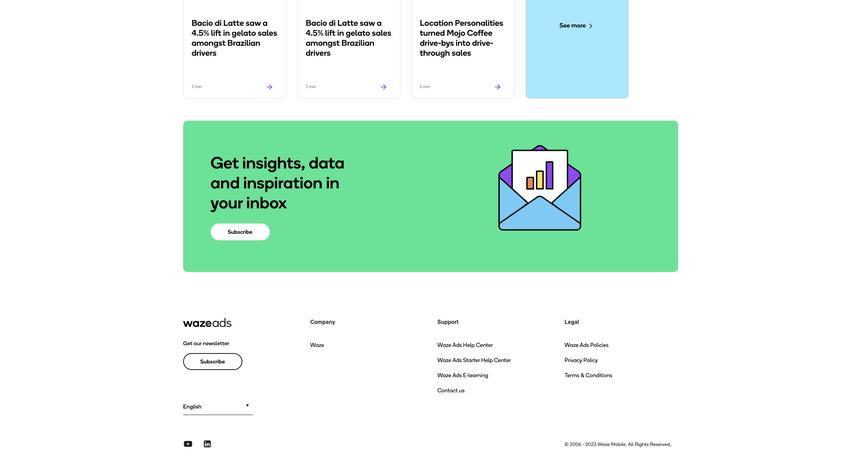 Task type: locate. For each thing, give the bounding box(es) containing it.
0 horizontal spatial 2 min
[[192, 84, 202, 89]]

0 horizontal spatial bacio
[[192, 18, 213, 28]]

1 vertical spatial get
[[183, 340, 193, 347]]

bacio di latte saw a 4.5% lift in gelato sales amongst brazilian drivers
[[192, 18, 277, 58], [306, 18, 392, 58]]

2 min for location personalities turned mojo coffee drive-bys into drive- through sales
[[420, 84, 430, 89]]

waze up waze ads e-learning
[[438, 357, 452, 364]]

1 horizontal spatial lift
[[325, 28, 336, 38]]

0 vertical spatial subscribe
[[228, 229, 253, 235]]

1 horizontal spatial drive-
[[472, 38, 494, 48]]

center
[[476, 342, 493, 348], [494, 357, 511, 364]]

1 horizontal spatial bacio
[[306, 18, 327, 28]]

waze ads starter help center link
[[438, 356, 511, 366]]

0 vertical spatial center
[[476, 342, 493, 348]]

1 lift from the left
[[211, 28, 221, 38]]

drive-
[[420, 38, 441, 48], [472, 38, 494, 48]]

ads
[[453, 342, 462, 348], [580, 342, 589, 348], [453, 357, 462, 364], [453, 372, 462, 379]]

get inside get insights, data and inspiration in your inbox
[[211, 153, 239, 173]]

ads left e-
[[453, 372, 462, 379]]

waze for waze ads e-learning
[[438, 372, 452, 379]]

0 horizontal spatial 2
[[192, 84, 194, 89]]

center right starter
[[494, 357, 511, 364]]

reserved.
[[650, 442, 671, 447]]

waze down company
[[310, 342, 324, 348]]

2 horizontal spatial sales
[[452, 48, 471, 58]]

help
[[463, 342, 475, 348], [481, 357, 493, 364]]

©
[[565, 442, 569, 447]]

2 for location personalities turned mojo coffee drive-bys into drive- through sales
[[420, 84, 422, 89]]

1 horizontal spatial bacio di latte saw a 4.5% lift in gelato sales amongst brazilian drivers
[[306, 18, 392, 58]]

your
[[211, 192, 243, 212]]

1 horizontal spatial di
[[329, 18, 336, 28]]

0 vertical spatial help
[[463, 342, 475, 348]]

waze up contact
[[438, 372, 452, 379]]

see more
[[560, 22, 588, 29]]

1 horizontal spatial 2 min
[[306, 84, 316, 89]]

get for get our newsletter
[[183, 340, 193, 347]]

0 horizontal spatial di
[[215, 18, 222, 28]]

latte
[[223, 18, 244, 28], [338, 18, 358, 28]]

2 min from the left
[[309, 84, 316, 89]]

1 horizontal spatial brazilian
[[342, 38, 375, 48]]

2 4.5% from the left
[[306, 28, 324, 38]]

drive- down location
[[420, 38, 441, 48]]

subscribe link down your
[[211, 223, 270, 240]]

2 2 from the left
[[306, 84, 308, 89]]

0 horizontal spatial drivers
[[192, 48, 217, 58]]

mojo
[[447, 28, 466, 38]]

waze down support
[[438, 342, 452, 348]]

min
[[195, 84, 202, 89], [309, 84, 316, 89], [423, 84, 430, 89]]

center up waze ads starter help center
[[476, 342, 493, 348]]

1 vertical spatial center
[[494, 357, 511, 364]]

subscribe link
[[211, 223, 270, 240], [183, 353, 242, 370]]

1 horizontal spatial sales
[[372, 28, 392, 38]]

terms & conditions
[[565, 372, 613, 379]]

0 horizontal spatial latte
[[223, 18, 244, 28]]

waze up privacy
[[565, 342, 579, 348]]

4.5%
[[192, 28, 209, 38], [306, 28, 324, 38]]

saw
[[246, 18, 261, 28], [360, 18, 375, 28]]

di
[[215, 18, 222, 28], [329, 18, 336, 28]]

help up starter
[[463, 342, 475, 348]]

all
[[628, 442, 634, 447]]

2 min for bacio di latte saw a 4.5% lift in gelato sales amongst brazilian drivers
[[192, 84, 202, 89]]

1 2 from the left
[[192, 84, 194, 89]]

1 horizontal spatial saw
[[360, 18, 375, 28]]

company
[[310, 319, 335, 325]]

2 brazilian from the left
[[342, 38, 375, 48]]

0 horizontal spatial subscribe
[[200, 358, 225, 365]]

english
[[183, 403, 202, 410]]

0 horizontal spatial lift
[[211, 28, 221, 38]]

2 bacio from the left
[[306, 18, 327, 28]]

sales inside location personalities turned mojo coffee drive-bys into drive- through sales
[[452, 48, 471, 58]]

waze ads e-learning
[[438, 372, 489, 379]]

bacio
[[192, 18, 213, 28], [306, 18, 327, 28]]

2 horizontal spatial 2 min
[[420, 84, 430, 89]]

0 horizontal spatial saw
[[246, 18, 261, 28]]

1 horizontal spatial gelato
[[346, 28, 370, 38]]

1 horizontal spatial latte
[[338, 18, 358, 28]]

1 2 min from the left
[[192, 84, 202, 89]]

0 horizontal spatial brazilian
[[228, 38, 260, 48]]

2006
[[570, 442, 582, 447]]

help right starter
[[481, 357, 493, 364]]

us
[[459, 387, 465, 394]]

subscribe down your
[[228, 229, 253, 235]]

a
[[263, 18, 268, 28], [377, 18, 382, 28]]

amongst
[[192, 38, 226, 48], [306, 38, 340, 48]]

0 vertical spatial get
[[211, 153, 239, 173]]

privacy
[[565, 357, 582, 364]]

gelato
[[232, 28, 256, 38], [346, 28, 370, 38]]

0 horizontal spatial bacio di latte saw a 4.5% lift in gelato sales amongst brazilian drivers
[[192, 18, 277, 58]]

1 amongst from the left
[[192, 38, 226, 48]]

brazilian
[[228, 38, 260, 48], [342, 38, 375, 48]]

ads left starter
[[453, 357, 462, 364]]

0 horizontal spatial sales
[[258, 28, 277, 38]]

0 horizontal spatial amongst
[[192, 38, 226, 48]]

1 min from the left
[[195, 84, 202, 89]]

waze link
[[310, 341, 324, 351]]

0 horizontal spatial a
[[263, 18, 268, 28]]

0 horizontal spatial min
[[195, 84, 202, 89]]

personalities
[[455, 18, 504, 28]]

starter
[[463, 357, 480, 364]]

get our newsletter
[[183, 340, 229, 347]]

bys
[[441, 38, 454, 48]]

subscribe link down newsletter
[[183, 353, 242, 370]]

subscribe down newsletter
[[200, 358, 225, 365]]

our
[[194, 340, 202, 347]]

terms
[[565, 372, 580, 379]]

get
[[211, 153, 239, 173], [183, 340, 193, 347]]

ads left policies
[[580, 342, 589, 348]]

1 horizontal spatial help
[[481, 357, 493, 364]]

1 brazilian from the left
[[228, 38, 260, 48]]

inspiration
[[243, 173, 323, 192]]

1 horizontal spatial 4.5%
[[306, 28, 324, 38]]

0 horizontal spatial gelato
[[232, 28, 256, 38]]

1 horizontal spatial amongst
[[306, 38, 340, 48]]

follow us on youtube image
[[184, 440, 192, 448]]

2 amongst from the left
[[306, 38, 340, 48]]

2
[[192, 84, 194, 89], [306, 84, 308, 89], [420, 84, 422, 89]]

1 horizontal spatial subscribe
[[228, 229, 253, 235]]

subscribe
[[228, 229, 253, 235], [200, 358, 225, 365]]

drive- right into
[[472, 38, 494, 48]]

rights
[[635, 442, 649, 447]]

1 gelato from the left
[[232, 28, 256, 38]]

subscribe for bottom "subscribe" link
[[200, 358, 225, 365]]

in
[[223, 28, 230, 38], [337, 28, 344, 38], [326, 173, 340, 192]]

3 2 from the left
[[420, 84, 422, 89]]

1 horizontal spatial 2
[[306, 84, 308, 89]]

english button
[[183, 399, 253, 415]]

arrow forward image
[[588, 22, 595, 30]]

contact us link
[[438, 387, 465, 396]]

lift
[[211, 28, 221, 38], [325, 28, 336, 38]]

more
[[572, 22, 586, 29]]

1 horizontal spatial a
[[377, 18, 382, 28]]

sales
[[258, 28, 277, 38], [372, 28, 392, 38], [452, 48, 471, 58]]

2 min
[[192, 84, 202, 89], [306, 84, 316, 89], [420, 84, 430, 89]]

0 horizontal spatial 4.5%
[[192, 28, 209, 38]]

1 horizontal spatial center
[[494, 357, 511, 364]]

waze
[[310, 342, 324, 348], [438, 342, 452, 348], [565, 342, 579, 348], [438, 357, 452, 364], [438, 372, 452, 379], [598, 442, 610, 447]]

-
[[583, 442, 584, 447]]

location
[[420, 18, 453, 28]]

1 vertical spatial subscribe
[[200, 358, 225, 365]]

ads for policies
[[580, 342, 589, 348]]

1 horizontal spatial min
[[309, 84, 316, 89]]

0 horizontal spatial get
[[183, 340, 193, 347]]

privacy policy
[[565, 357, 598, 364]]

3 2 min from the left
[[420, 84, 430, 89]]

0 horizontal spatial center
[[476, 342, 493, 348]]

ads for starter
[[453, 357, 462, 364]]

0 horizontal spatial drive-
[[420, 38, 441, 48]]

drivers
[[192, 48, 217, 58], [306, 48, 331, 58]]

2 horizontal spatial 2
[[420, 84, 422, 89]]

3 min from the left
[[423, 84, 430, 89]]

subscribe for topmost "subscribe" link
[[228, 229, 253, 235]]

1 bacio di latte saw a 4.5% lift in gelato sales amongst brazilian drivers from the left
[[192, 18, 277, 58]]

2 horizontal spatial min
[[423, 84, 430, 89]]

coffee
[[467, 28, 493, 38]]

1 horizontal spatial get
[[211, 153, 239, 173]]

ads up waze ads starter help center
[[453, 342, 462, 348]]

1 horizontal spatial drivers
[[306, 48, 331, 58]]



Task type: vqa. For each thing, say whether or not it's contained in the screenshot.
rightmost saw
yes



Task type: describe. For each thing, give the bounding box(es) containing it.
1 drive- from the left
[[420, 38, 441, 48]]

waze for waze ads help center
[[438, 342, 452, 348]]

1 vertical spatial subscribe link
[[183, 353, 242, 370]]

2 saw from the left
[[360, 18, 375, 28]]

see more link
[[526, 0, 629, 99]]

get for get insights, data and inspiration in your inbox
[[211, 153, 239, 173]]

data
[[309, 153, 345, 173]]

turned
[[420, 28, 445, 38]]

support
[[438, 319, 459, 325]]

2023
[[586, 442, 597, 447]]

legal
[[565, 319, 579, 325]]

newsletter
[[203, 340, 229, 347]]

waze for waze ads starter help center
[[438, 357, 452, 364]]

contact
[[438, 387, 458, 394]]

1 drivers from the left
[[192, 48, 217, 58]]

in inside get insights, data and inspiration in your inbox
[[326, 173, 340, 192]]

waze right 2023
[[598, 442, 610, 447]]

1 latte from the left
[[223, 18, 244, 28]]

waze ads help center
[[438, 342, 493, 348]]

min for location personalities turned mojo coffee drive-bys into drive- through sales
[[423, 84, 430, 89]]

1 bacio from the left
[[192, 18, 213, 28]]

location personalities turned mojo coffee drive-bys into drive- through sales
[[420, 18, 504, 58]]

2 2 min from the left
[[306, 84, 316, 89]]

e-
[[463, 372, 469, 379]]

contact us
[[438, 387, 465, 394]]

learning
[[469, 372, 489, 379]]

2 latte from the left
[[338, 18, 358, 28]]

waze logo image
[[183, 318, 231, 327]]

waze ads help center link
[[438, 341, 493, 351]]

2 a from the left
[[377, 18, 382, 28]]

privacy policy link
[[565, 356, 598, 366]]

2 drivers from the left
[[306, 48, 331, 58]]

2 for bacio di latte saw a 4.5% lift in gelato sales amongst brazilian drivers
[[192, 84, 194, 89]]

2 gelato from the left
[[346, 28, 370, 38]]

center inside waze ads starter help center link
[[494, 357, 511, 364]]

center inside 'waze ads help center' link
[[476, 342, 493, 348]]

© 2006 - 2023 waze mobile. all rights reserved.
[[565, 442, 671, 447]]

waze ads policies
[[565, 342, 609, 348]]

inbox
[[246, 192, 287, 212]]

conditions
[[586, 372, 613, 379]]

and
[[211, 173, 240, 192]]

through
[[420, 48, 450, 58]]

see
[[560, 22, 570, 29]]

0 horizontal spatial help
[[463, 342, 475, 348]]

ads for help
[[453, 342, 462, 348]]

waze ads e-learning link
[[438, 371, 489, 381]]

mobile.
[[611, 442, 627, 447]]

into
[[456, 38, 471, 48]]

0 vertical spatial subscribe link
[[211, 223, 270, 240]]

follow us on linkedin image
[[203, 440, 211, 448]]

waze for waze ads policies
[[565, 342, 579, 348]]

1 vertical spatial help
[[481, 357, 493, 364]]

&
[[581, 372, 585, 379]]

waze ads policies link
[[565, 341, 609, 351]]

policies
[[591, 342, 609, 348]]

2 bacio di latte saw a 4.5% lift in gelato sales amongst brazilian drivers from the left
[[306, 18, 392, 58]]

2 di from the left
[[329, 18, 336, 28]]

policy
[[584, 357, 598, 364]]

1 saw from the left
[[246, 18, 261, 28]]

2 lift from the left
[[325, 28, 336, 38]]

waze ads starter help center
[[438, 357, 511, 364]]

ads for e-
[[453, 372, 462, 379]]

1 a from the left
[[263, 18, 268, 28]]

1 4.5% from the left
[[192, 28, 209, 38]]

1 di from the left
[[215, 18, 222, 28]]

insights,
[[242, 153, 306, 173]]

get insights, data and inspiration in your inbox
[[211, 153, 345, 212]]

terms & conditions link
[[565, 371, 613, 381]]

min for bacio di latte saw a 4.5% lift in gelato sales amongst brazilian drivers
[[195, 84, 202, 89]]

2 drive- from the left
[[472, 38, 494, 48]]

waze for waze
[[310, 342, 324, 348]]



